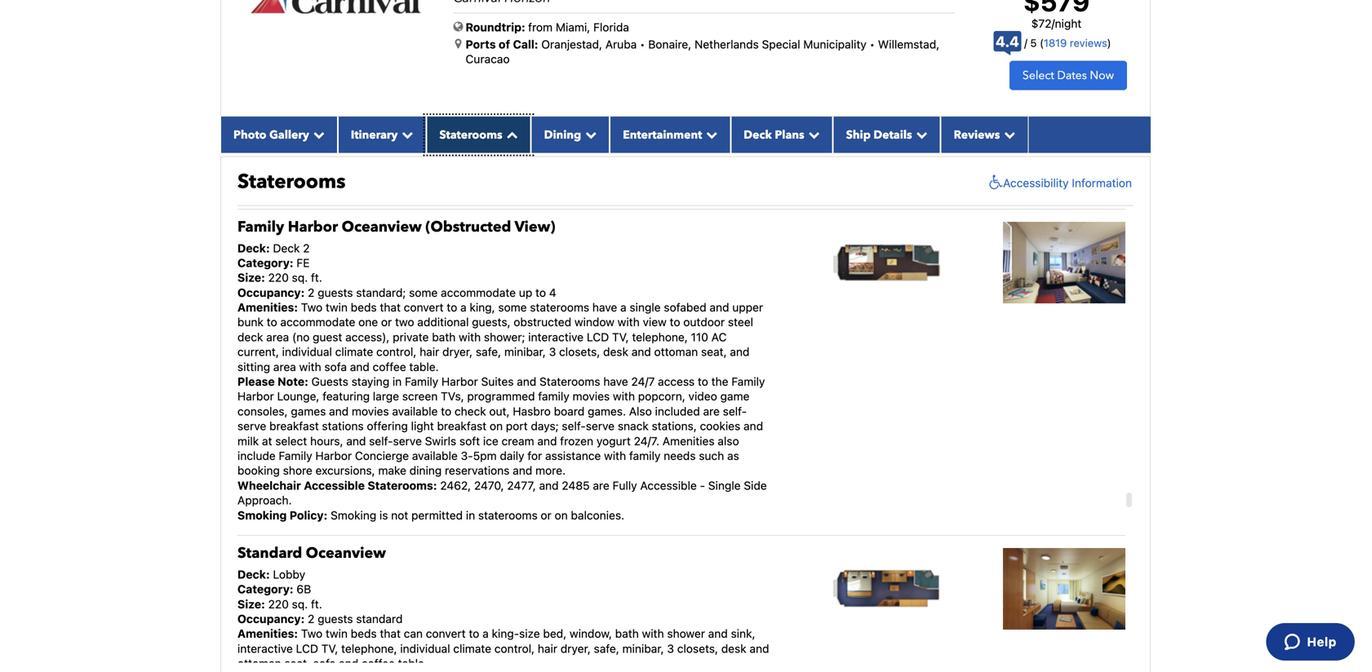Task type: describe. For each thing, give the bounding box(es) containing it.
guests, inside 2 guests standard; some accommodate 3 or 4 two twin beds that can convert to a king-size bed, some also have single sofabed or single sofabed and upper bunk to accommodate one or two more guests, window, bath with shower and sink, and additional bath with junior tub and sink, interactive lcd tv, telephone, individual climate control, hair dryer, safe, minibar, 3 closets, desk and ottoman seat, sofa and coffee table. smoking is not permitted in staterooms or on balconies.
[[584, 138, 623, 151]]

plans
[[775, 127, 805, 143]]

1 vertical spatial area
[[273, 360, 296, 374]]

king,
[[470, 301, 495, 314]]

dryer, inside two twin beds that convert to a king, some staterooms have a single sofabed and upper bunk to accommodate one or two additional guests, obstructed window with view to outdoor steel deck area (no guest access), private bath with shower; interactive lcd tv, telephone, 110 ac current, individual climate control, hair dryer, safe, minibar, 3 closets, desk and ottoman seat, and sitting area with sofa and coffee table. please note:
[[443, 346, 473, 359]]

beds for can
[[351, 628, 377, 641]]

oceanview inside standard oceanview deck: lobby
[[306, 544, 386, 564]]

0 vertical spatial available
[[392, 405, 438, 418]]

hair inside two twin beds that can convert to a king-size bed, window, bath with shower and sink, interactive lcd tv, telephone, individual climate control, hair dryer, safe, minibar, 3 closets, desk and ottoman seat, sofa and coffee table.
[[538, 643, 558, 656]]

tv, inside 2 guests standard; some accommodate 3 or 4 two twin beds that can convert to a king-size bed, some also have single sofabed or single sofabed and upper bunk to accommodate one or two more guests, window, bath with shower and sink, and additional bath with junior tub and sink, interactive lcd tv, telephone, individual climate control, hair dryer, safe, minibar, 3 closets, desk and ottoman seat, sofa and coffee table. smoking is not permitted in staterooms or on balconies.
[[604, 153, 621, 166]]

accommodate up chevron up icon
[[441, 108, 516, 121]]

photo
[[234, 127, 267, 143]]

reservations
[[445, 464, 510, 478]]

in inside guests staying in family harbor suites and staterooms have 24/7 access to the family harbor lounge, featuring large screen tvs, programmed family movies with popcorn, video game consoles, games and movies available to check out, hasbro board games. also included are self- serve breakfast stations offering light breakfast on port days; self-serve snack stations, cookies and milk at select hours, and self-serve swirls soft ice cream and frozen yogurt 24/7. amenities also include family harbor concierge available 3-5pm daily for assistance with family needs such as booking shore excursions, make dining reservations and more. wheelchair accessible staterooms:
[[393, 375, 402, 389]]

desk inside two twin beds that can convert to a king-size bed, window, bath with shower and sink, interactive lcd tv, telephone, individual climate control, hair dryer, safe, minibar, 3 closets, desk and ottoman seat, sofa and coffee table.
[[722, 643, 747, 656]]

with inside two twin beds that can convert to a king-size bed, window, bath with shower and sink, interactive lcd tv, telephone, individual climate control, hair dryer, safe, minibar, 3 closets, desk and ottoman seat, sofa and coffee table.
[[642, 628, 664, 641]]

ottoman inside two twin beds that can convert to a king-size bed, window, bath with shower and sink, interactive lcd tv, telephone, individual climate control, hair dryer, safe, minibar, 3 closets, desk and ottoman seat, sofa and coffee table.
[[238, 657, 281, 671]]

select
[[275, 435, 307, 448]]

ports
[[466, 38, 496, 51]]

itinerary button
[[338, 117, 427, 153]]

one inside two twin beds that convert to a king, some staterooms have a single sofabed and upper bunk to accommodate one or two additional guests, obstructed window with view to outdoor steel deck area (no guest access), private bath with shower; interactive lcd tv, telephone, 110 ac current, individual climate control, hair dryer, safe, minibar, 3 closets, desk and ottoman seat, and sitting area with sofa and coffee table. please note:
[[359, 316, 378, 329]]

convert inside two twin beds that convert to a king, some staterooms have a single sofabed and upper bunk to accommodate one or two additional guests, obstructed window with view to outdoor steel deck area (no guest access), private bath with shower; interactive lcd tv, telephone, 110 ac current, individual climate control, hair dryer, safe, minibar, 3 closets, desk and ottoman seat, and sitting area with sofa and coffee table. please note:
[[404, 301, 444, 314]]

are inside 2462, 2470, 2477, and 2485 are fully accessible - single side approach. smoking policy: smoking is not permitted in staterooms or on balconies.
[[593, 479, 610, 493]]

chevron down image for deck plans
[[805, 129, 820, 140]]

4.4
[[996, 33, 1020, 50]]

two twin beds that convert to a king, some staterooms have a single sofabed and upper bunk to accommodate one or two additional guests, obstructed window with view to outdoor steel deck area (no guest access), private bath with shower; interactive lcd tv, telephone, 110 ac current, individual climate control, hair dryer, safe, minibar, 3 closets, desk and ottoman seat, and sitting area with sofa and coffee table. please note:
[[238, 301, 764, 389]]

1 horizontal spatial movies
[[573, 390, 610, 404]]

oranjestad,
[[542, 38, 603, 51]]

oceanview inside "family harbor oceanview (obstructed view) deck: deck 2"
[[342, 217, 422, 237]]

staying
[[352, 375, 390, 389]]

climate inside 2 guests standard; some accommodate 3 or 4 two twin beds that can convert to a king-size bed, some also have single sofabed or single sofabed and upper bunk to accommodate one or two more guests, window, bath with shower and sink, and additional bath with junior tub and sink, interactive lcd tv, telephone, individual climate control, hair dryer, safe, minibar, 3 closets, desk and ottoman seat, sofa and coffee table. smoking is not permitted in staterooms or on balconies.
[[238, 167, 276, 181]]

/ for $72
[[1052, 17, 1056, 30]]

standard
[[238, 544, 302, 564]]

reviews
[[1070, 37, 1108, 49]]

shore
[[283, 464, 313, 478]]

window, inside 2 guests standard; some accommodate 3 or 4 two twin beds that can convert to a king-size bed, some also have single sofabed or single sofabed and upper bunk to accommodate one or two more guests, window, bath with shower and sink, and additional bath with junior tub and sink, interactive lcd tv, telephone, individual climate control, hair dryer, safe, minibar, 3 closets, desk and ottoman seat, sofa and coffee table. smoking is not permitted in staterooms or on balconies.
[[626, 138, 669, 151]]

included
[[655, 405, 700, 418]]

control, inside 2 guests standard; some accommodate 3 or 4 two twin beds that can convert to a king-size bed, some also have single sofabed or single sofabed and upper bunk to accommodate one or two more guests, window, bath with shower and sink, and additional bath with junior tub and sink, interactive lcd tv, telephone, individual climate control, hair dryer, safe, minibar, 3 closets, desk and ottoman seat, sofa and coffee table. smoking is not permitted in staterooms or on balconies.
[[279, 167, 319, 181]]

select
[[1023, 68, 1055, 83]]

or inside two twin beds that convert to a king, some staterooms have a single sofabed and upper bunk to accommodate one or two additional guests, obstructed window with view to outdoor steel deck area (no guest access), private bath with shower; interactive lcd tv, telephone, 110 ac current, individual climate control, hair dryer, safe, minibar, 3 closets, desk and ottoman seat, and sitting area with sofa and coffee table. please note:
[[381, 316, 392, 329]]

guests staying in family harbor suites and staterooms have 24/7 access to the family harbor lounge, featuring large screen tvs, programmed family movies with popcorn, video game consoles, games and movies available to check out, hasbro board games. also included are self- serve breakfast stations offering light breakfast on port days; self-serve snack stations, cookies and milk at select hours, and self-serve swirls soft ice cream and frozen yogurt 24/7. amenities also include family harbor concierge available 3-5pm daily for assistance with family needs such as booking shore excursions, make dining reservations and more. wheelchair accessible staterooms:
[[238, 375, 766, 493]]

coffee inside 2 guests standard; some accommodate 3 or 4 two twin beds that can convert to a king-size bed, some also have single sofabed or single sofabed and upper bunk to accommodate one or two more guests, window, bath with shower and sink, and additional bath with junior tub and sink, interactive lcd tv, telephone, individual climate control, hair dryer, safe, minibar, 3 closets, desk and ottoman seat, sofa and coffee table. smoking is not permitted in staterooms or on balconies.
[[681, 167, 715, 181]]

cookies
[[700, 420, 741, 433]]

1819
[[1044, 37, 1068, 49]]

0 vertical spatial area
[[266, 331, 289, 344]]

individual inside two twin beds that can convert to a king-size bed, window, bath with shower and sink, interactive lcd tv, telephone, individual climate control, hair dryer, safe, minibar, 3 closets, desk and ottoman seat, sofa and coffee table.
[[400, 643, 450, 656]]

is inside 2 guests standard; some accommodate 3 or 4 two twin beds that can convert to a king-size bed, some also have single sofabed or single sofabed and upper bunk to accommodate one or two more guests, window, bath with shower and sink, and additional bath with junior tub and sink, interactive lcd tv, telephone, individual climate control, hair dryer, safe, minibar, 3 closets, desk and ottoman seat, sofa and coffee table. smoking is not permitted in staterooms or on balconies.
[[380, 182, 388, 196]]

0 horizontal spatial self-
[[369, 435, 393, 448]]

harbor down hours,
[[316, 450, 352, 463]]

0 vertical spatial sofabed
[[688, 123, 731, 136]]

video
[[689, 390, 718, 404]]

dryer, inside 2 guests standard; some accommodate 3 or 4 two twin beds that can convert to a king-size bed, some also have single sofabed or single sofabed and upper bunk to accommodate one or two more guests, window, bath with shower and sink, and additional bath with junior tub and sink, interactive lcd tv, telephone, individual climate control, hair dryer, safe, minibar, 3 closets, desk and ottoman seat, sofa and coffee table. smoking is not permitted in staterooms or on balconies.
[[345, 167, 375, 181]]

minibar, inside 2 guests standard; some accommodate 3 or 4 two twin beds that can convert to a king-size bed, some also have single sofabed or single sofabed and upper bunk to accommodate one or two more guests, window, bath with shower and sink, and additional bath with junior tub and sink, interactive lcd tv, telephone, individual climate control, hair dryer, safe, minibar, 3 closets, desk and ottoman seat, sofa and coffee table. smoking is not permitted in staterooms or on balconies.
[[407, 167, 449, 181]]

popcorn,
[[638, 390, 686, 404]]

in inside 2 guests standard; some accommodate 3 or 4 two twin beds that can convert to a king-size bed, some also have single sofabed or single sofabed and upper bunk to accommodate one or two more guests, window, bath with shower and sink, and additional bath with junior tub and sink, interactive lcd tv, telephone, individual climate control, hair dryer, safe, minibar, 3 closets, desk and ottoman seat, sofa and coffee table. smoking is not permitted in staterooms or on balconies.
[[466, 182, 475, 196]]

municipality
[[804, 38, 867, 51]]

a inside 2 guests standard; some accommodate 3 or 4 two twin beds that can convert to a king-size bed, some also have single sofabed or single sofabed and upper bunk to accommodate one or two more guests, window, bath with shower and sink, and additional bath with junior tub and sink, interactive lcd tv, telephone, individual climate control, hair dryer, safe, minibar, 3 closets, desk and ottoman seat, sofa and coffee table. smoking is not permitted in staterooms or on balconies.
[[483, 123, 489, 136]]

tv, inside two twin beds that can convert to a king-size bed, window, bath with shower and sink, interactive lcd tv, telephone, individual climate control, hair dryer, safe, minibar, 3 closets, desk and ottoman seat, sofa and coffee table.
[[322, 643, 338, 656]]

some up more
[[570, 123, 599, 136]]

sq. for fe
[[292, 271, 308, 285]]

family harbor oceanview (obstructed view) deck: deck 2
[[238, 217, 556, 255]]

carnival cruise line image
[[250, 0, 425, 15]]

2 breakfast from the left
[[437, 420, 487, 433]]

ship
[[847, 127, 871, 143]]

staterooms:
[[368, 479, 437, 493]]

0 vertical spatial self-
[[723, 405, 747, 418]]

ship details
[[847, 127, 913, 143]]

interactive inside two twin beds that can convert to a king-size bed, window, bath with shower and sink, interactive lcd tv, telephone, individual climate control, hair dryer, safe, minibar, 3 closets, desk and ottoman seat, sofa and coffee table.
[[238, 643, 293, 656]]

1 horizontal spatial serve
[[393, 435, 422, 448]]

table. inside 2 guests standard; some accommodate 3 or 4 two twin beds that can convert to a king-size bed, some also have single sofabed or single sofabed and upper bunk to accommodate one or two more guests, window, bath with shower and sink, and additional bath with junior tub and sink, interactive lcd tv, telephone, individual climate control, hair dryer, safe, minibar, 3 closets, desk and ottoman seat, sofa and coffee table. smoking is not permitted in staterooms or on balconies.
[[718, 167, 747, 181]]

safe, inside two twin beds that convert to a king, some staterooms have a single sofabed and upper bunk to accommodate one or two additional guests, obstructed window with view to outdoor steel deck area (no guest access), private bath with shower; interactive lcd tv, telephone, 110 ac current, individual climate control, hair dryer, safe, minibar, 3 closets, desk and ottoman seat, and sitting area with sofa and coffee table. please note:
[[476, 346, 501, 359]]

(
[[1040, 37, 1044, 49]]

on inside 2462, 2470, 2477, and 2485 are fully accessible - single side approach. smoking policy: smoking is not permitted in staterooms or on balconies.
[[555, 509, 568, 522]]

desk inside two twin beds that convert to a king, some staterooms have a single sofabed and upper bunk to accommodate one or two additional guests, obstructed window with view to outdoor steel deck area (no guest access), private bath with shower; interactive lcd tv, telephone, 110 ac current, individual climate control, hair dryer, safe, minibar, 3 closets, desk and ottoman seat, and sitting area with sofa and coffee table. please note:
[[604, 346, 629, 359]]

guests
[[312, 375, 349, 389]]

ft. for fe
[[311, 271, 322, 285]]

junior
[[417, 153, 447, 166]]

1 vertical spatial single
[[238, 138, 269, 151]]

milk
[[238, 435, 259, 448]]

1 breakfast from the left
[[270, 420, 319, 433]]

tv, inside two twin beds that convert to a king, some staterooms have a single sofabed and upper bunk to accommodate one or two additional guests, obstructed window with view to outdoor steel deck area (no guest access), private bath with shower; interactive lcd tv, telephone, 110 ac current, individual climate control, hair dryer, safe, minibar, 3 closets, desk and ottoman seat, and sitting area with sofa and coffee table. please note:
[[612, 331, 629, 344]]

amenities: inside category: 6b size: 220 sq. ft. occupancy: 2 guests standard amenities:
[[238, 628, 298, 641]]

staterooms inside dropdown button
[[440, 127, 503, 143]]

)
[[1108, 37, 1112, 49]]

standard
[[356, 613, 403, 626]]

oranjestad, aruba • bonaire, netherlands special municipality •
[[542, 38, 875, 51]]

harbor up tvs,
[[442, 375, 478, 389]]

twin for convert
[[326, 301, 348, 314]]

accessible inside guests staying in family harbor suites and staterooms have 24/7 access to the family harbor lounge, featuring large screen tvs, programmed family movies with popcorn, video game consoles, games and movies available to check out, hasbro board games. also included are self- serve breakfast stations offering light breakfast on port days; self-serve snack stations, cookies and milk at select hours, and self-serve swirls soft ice cream and frozen yogurt 24/7. amenities also include family harbor concierge available 3-5pm daily for assistance with family needs such as booking shore excursions, make dining reservations and more. wheelchair accessible staterooms:
[[304, 479, 365, 493]]

a inside two twin beds that can convert to a king-size bed, window, bath with shower and sink, interactive lcd tv, telephone, individual climate control, hair dryer, safe, minibar, 3 closets, desk and ottoman seat, sofa and coffee table.
[[483, 628, 489, 641]]

entertainment button
[[610, 117, 731, 153]]

lcd inside two twin beds that convert to a king, some staterooms have a single sofabed and upper bunk to accommodate one or two additional guests, obstructed window with view to outdoor steel deck area (no guest access), private bath with shower; interactive lcd tv, telephone, 110 ac current, individual climate control, hair dryer, safe, minibar, 3 closets, desk and ottoman seat, and sitting area with sofa and coffee table. please note:
[[587, 331, 609, 344]]

information
[[1073, 176, 1133, 190]]

individual inside 2 guests standard; some accommodate 3 or 4 two twin beds that can convert to a king-size bed, some also have single sofabed or single sofabed and upper bunk to accommodate one or two more guests, window, bath with shower and sink, and additional bath with junior tub and sink, interactive lcd tv, telephone, individual climate control, hair dryer, safe, minibar, 3 closets, desk and ottoman seat, sofa and coffee table. smoking is not permitted in staterooms or on balconies.
[[683, 153, 733, 166]]

1 vertical spatial movies
[[352, 405, 389, 418]]

0 horizontal spatial staterooms
[[238, 168, 346, 195]]

category: for category: 6b size: 220 sq. ft. occupancy: 2 guests standard amenities:
[[238, 583, 294, 597]]

dining
[[544, 127, 582, 143]]

accommodate inside two twin beds that convert to a king, some staterooms have a single sofabed and upper bunk to accommodate one or two additional guests, obstructed window with view to outdoor steel deck area (no guest access), private bath with shower; interactive lcd tv, telephone, 110 ac current, individual climate control, hair dryer, safe, minibar, 3 closets, desk and ottoman seat, and sitting area with sofa and coffee table. please note:
[[280, 316, 356, 329]]

dining
[[410, 464, 442, 478]]

seat, inside 2 guests standard; some accommodate 3 or 4 two twin beds that can convert to a king-size bed, some also have single sofabed or single sofabed and upper bunk to accommodate one or two more guests, window, bath with shower and sink, and additional bath with junior tub and sink, interactive lcd tv, telephone, individual climate control, hair dryer, safe, minibar, 3 closets, desk and ottoman seat, sofa and coffee table. smoking is not permitted in staterooms or on balconies.
[[604, 167, 630, 181]]

side
[[744, 479, 767, 493]]

willemstad,
[[879, 38, 940, 51]]

willemstad, curacao
[[466, 38, 940, 66]]

have inside guests staying in family harbor suites and staterooms have 24/7 access to the family harbor lounge, featuring large screen tvs, programmed family movies with popcorn, video game consoles, games and movies available to check out, hasbro board games. also included are self- serve breakfast stations offering light breakfast on port days; self-serve snack stations, cookies and milk at select hours, and self-serve swirls soft ice cream and frozen yogurt 24/7. amenities also include family harbor concierge available 3-5pm daily for assistance with family needs such as booking shore excursions, make dining reservations and more. wheelchair accessible staterooms:
[[604, 375, 629, 389]]

also inside guests staying in family harbor suites and staterooms have 24/7 access to the family harbor lounge, featuring large screen tvs, programmed family movies with popcorn, video game consoles, games and movies available to check out, hasbro board games. also included are self- serve breakfast stations offering light breakfast on port days; self-serve snack stations, cookies and milk at select hours, and self-serve swirls soft ice cream and frozen yogurt 24/7. amenities also include family harbor concierge available 3-5pm daily for assistance with family needs such as booking shore excursions, make dining reservations and more. wheelchair accessible staterooms:
[[718, 435, 740, 448]]

can inside two twin beds that can convert to a king-size bed, window, bath with shower and sink, interactive lcd tv, telephone, individual climate control, hair dryer, safe, minibar, 3 closets, desk and ottoman seat, sofa and coffee table.
[[404, 628, 423, 641]]

staterooms main content
[[212, 0, 1160, 673]]

assistance
[[546, 450, 601, 463]]

1 horizontal spatial sink,
[[493, 153, 517, 166]]

0 vertical spatial family
[[538, 390, 570, 404]]

ship details button
[[833, 117, 941, 153]]

and inside 2462, 2470, 2477, and 2485 are fully accessible - single side approach. smoking policy: smoking is not permitted in staterooms or on balconies.
[[539, 479, 559, 493]]

upper inside 2 guests standard; some accommodate 3 or 4 two twin beds that can convert to a king-size bed, some also have single sofabed or single sofabed and upper bunk to accommodate one or two more guests, window, bath with shower and sink, and additional bath with junior tub and sink, interactive lcd tv, telephone, individual climate control, hair dryer, safe, minibar, 3 closets, desk and ottoman seat, sofa and coffee table. smoking is not permitted in staterooms or on balconies.
[[340, 138, 371, 151]]

have inside 2 guests standard; some accommodate 3 or 4 two twin beds that can convert to a king-size bed, some also have single sofabed or single sofabed and upper bunk to accommodate one or two more guests, window, bath with shower and sink, and additional bath with junior tub and sink, interactive lcd tv, telephone, individual climate control, hair dryer, safe, minibar, 3 closets, desk and ottoman seat, sofa and coffee table. smoking is not permitted in staterooms or on balconies.
[[626, 123, 651, 136]]

tub
[[450, 153, 467, 166]]

amenities: inside category: fe size: 220 sq. ft. occupancy: 2 guests standard; some accommodate up to 4 amenities:
[[238, 301, 298, 314]]

accessibility information link
[[986, 175, 1133, 191]]

cabin image for deck 2 deck on carnival horizon image
[[1004, 222, 1126, 304]]

view
[[643, 316, 667, 329]]

sofabed inside two twin beds that convert to a king, some staterooms have a single sofabed and upper bunk to accommodate one or two additional guests, obstructed window with view to outdoor steel deck area (no guest access), private bath with shower; interactive lcd tv, telephone, 110 ac current, individual climate control, hair dryer, safe, minibar, 3 closets, desk and ottoman seat, and sitting area with sofa and coffee table. please note:
[[664, 301, 707, 314]]

or inside 2462, 2470, 2477, and 2485 are fully accessible - single side approach. smoking policy: smoking is not permitted in staterooms or on balconies.
[[541, 509, 552, 522]]

guest
[[313, 331, 342, 344]]

additional inside 2 guests standard; some accommodate 3 or 4 two twin beds that can convert to a king-size bed, some also have single sofabed or single sofabed and upper bunk to accommodate one or two more guests, window, bath with shower and sink, and additional bath with junior tub and sink, interactive lcd tv, telephone, individual climate control, hair dryer, safe, minibar, 3 closets, desk and ottoman seat, sofa and coffee table. smoking is not permitted in staterooms or on balconies.
[[311, 153, 362, 166]]

chevron up image
[[503, 129, 518, 140]]

two for two twin beds that can convert to a king-size bed, window, bath with shower and sink, interactive lcd tv, telephone, individual climate control, hair dryer, safe, minibar, 3 closets, desk and ottoman seat, sofa and coffee table.
[[301, 628, 323, 641]]

port
[[506, 420, 528, 433]]

frozen
[[560, 435, 594, 448]]

additional inside two twin beds that convert to a king, some staterooms have a single sofabed and upper bunk to accommodate one or two additional guests, obstructed window with view to outdoor steel deck area (no guest access), private bath with shower; interactive lcd tv, telephone, 110 ac current, individual climate control, hair dryer, safe, minibar, 3 closets, desk and ottoman seat, and sitting area with sofa and coffee table. please note:
[[418, 316, 469, 329]]

entertainment
[[623, 127, 703, 143]]

ottoman inside two twin beds that convert to a king, some staterooms have a single sofabed and upper bunk to accommodate one or two additional guests, obstructed window with view to outdoor steel deck area (no guest access), private bath with shower; interactive lcd tv, telephone, 110 ac current, individual climate control, hair dryer, safe, minibar, 3 closets, desk and ottoman seat, and sitting area with sofa and coffee table. please note:
[[655, 346, 698, 359]]

accommodate up tub
[[417, 138, 492, 151]]

deck plans button
[[731, 117, 833, 153]]

ft. for 6b
[[311, 598, 322, 611]]

chevron down image for itinerary
[[398, 129, 414, 140]]

games
[[291, 405, 326, 418]]

policy:
[[290, 509, 328, 522]]

details
[[874, 127, 913, 143]]

1 vertical spatial available
[[412, 450, 458, 463]]

220 for 6b
[[268, 598, 289, 611]]

1 vertical spatial self-
[[562, 420, 586, 433]]

hasbro
[[513, 405, 551, 418]]

safe, inside two twin beds that can convert to a king-size bed, window, bath with shower and sink, interactive lcd tv, telephone, individual climate control, hair dryer, safe, minibar, 3 closets, desk and ottoman seat, sofa and coffee table.
[[594, 643, 620, 656]]

5
[[1031, 37, 1037, 49]]

3 inside two twin beds that can convert to a king-size bed, window, bath with shower and sink, interactive lcd tv, telephone, individual climate control, hair dryer, safe, minibar, 3 closets, desk and ottoman seat, sofa and coffee table.
[[667, 643, 675, 656]]

florida
[[594, 20, 630, 34]]

is inside 2462, 2470, 2477, and 2485 are fully accessible - single side approach. smoking policy: smoking is not permitted in staterooms or on balconies.
[[380, 509, 388, 522]]

sink, inside two twin beds that can convert to a king-size bed, window, bath with shower and sink, interactive lcd tv, telephone, individual climate control, hair dryer, safe, minibar, 3 closets, desk and ottoman seat, sofa and coffee table.
[[731, 628, 756, 641]]

family inside "family harbor oceanview (obstructed view) deck: deck 2"
[[238, 217, 284, 237]]

needs
[[664, 450, 696, 463]]

6b
[[297, 583, 311, 597]]

light
[[411, 420, 434, 433]]

such
[[699, 450, 725, 463]]

ice
[[483, 435, 499, 448]]

swirls
[[425, 435, 457, 448]]

special
[[762, 38, 801, 51]]

closets, inside two twin beds that convert to a king, some staterooms have a single sofabed and upper bunk to accommodate one or two additional guests, obstructed window with view to outdoor steel deck area (no guest access), private bath with shower; interactive lcd tv, telephone, 110 ac current, individual climate control, hair dryer, safe, minibar, 3 closets, desk and ottoman seat, and sitting area with sofa and coffee table. please note:
[[559, 346, 600, 359]]

dates
[[1058, 68, 1088, 83]]

steel
[[728, 316, 754, 329]]

0 horizontal spatial serve
[[238, 420, 266, 433]]

2485
[[562, 479, 590, 493]]

some inside category: fe size: 220 sq. ft. occupancy: 2 guests standard; some accommodate up to 4 amenities:
[[409, 286, 438, 300]]

accessibility
[[1004, 176, 1069, 190]]

$72
[[1032, 17, 1052, 30]]

2 for 6b
[[308, 613, 315, 626]]

twin inside 2 guests standard; some accommodate 3 or 4 two twin beds that can convert to a king-size bed, some also have single sofabed or single sofabed and upper bunk to accommodate one or two more guests, window, bath with shower and sink, and additional bath with junior tub and sink, interactive lcd tv, telephone, individual climate control, hair dryer, safe, minibar, 3 closets, desk and ottoman seat, sofa and coffee table. smoking is not permitted in staterooms or on balconies.
[[326, 123, 348, 136]]

beds inside 2 guests standard; some accommodate 3 or 4 two twin beds that can convert to a king-size bed, some also have single sofabed or single sofabed and upper bunk to accommodate one or two more guests, window, bath with shower and sink, and additional bath with junior tub and sink, interactive lcd tv, telephone, individual climate control, hair dryer, safe, minibar, 3 closets, desk and ottoman seat, sofa and coffee table. smoking is not permitted in staterooms or on balconies.
[[351, 123, 377, 136]]

2 • from the left
[[870, 38, 875, 51]]

lounge,
[[277, 390, 320, 404]]

king- inside two twin beds that can convert to a king-size bed, window, bath with shower and sink, interactive lcd tv, telephone, individual climate control, hair dryer, safe, minibar, 3 closets, desk and ottoman seat, sofa and coffee table.
[[492, 628, 519, 641]]

110
[[691, 331, 709, 344]]

category: 6b size: 220 sq. ft. occupancy: 2 guests standard amenities:
[[238, 583, 403, 641]]

1 vertical spatial family
[[630, 450, 661, 463]]

two inside 2 guests standard; some accommodate 3 or 4 two twin beds that can convert to a king-size bed, some also have single sofabed or single sofabed and upper bunk to accommodate one or two more guests, window, bath with shower and sink, and additional bath with junior tub and sink, interactive lcd tv, telephone, individual climate control, hair dryer, safe, minibar, 3 closets, desk and ottoman seat, sofa and coffee table. smoking is not permitted in staterooms or on balconies.
[[301, 123, 323, 136]]

standard; inside 2 guests standard; some accommodate 3 or 4 two twin beds that can convert to a king-size bed, some also have single sofabed or single sofabed and upper bunk to accommodate one or two more guests, window, bath with shower and sink, and additional bath with junior tub and sink, interactive lcd tv, telephone, individual climate control, hair dryer, safe, minibar, 3 closets, desk and ottoman seat, sofa and coffee table. smoking is not permitted in staterooms or on balconies.
[[356, 108, 406, 121]]

2 horizontal spatial serve
[[586, 420, 615, 433]]

two twin beds that can convert to a king-size bed, window, bath with shower and sink, interactive lcd tv, telephone, individual climate control, hair dryer, safe, minibar, 3 closets, desk and ottoman seat, sofa and coffee table.
[[238, 628, 770, 671]]

king- inside 2 guests standard; some accommodate 3 or 4 two twin beds that can convert to a king-size bed, some also have single sofabed or single sofabed and upper bunk to accommodate one or two more guests, window, bath with shower and sink, and additional bath with junior tub and sink, interactive lcd tv, telephone, individual climate control, hair dryer, safe, minibar, 3 closets, desk and ottoman seat, sofa and coffee table. smoking is not permitted in staterooms or on balconies.
[[492, 123, 519, 136]]

two inside two twin beds that convert to a king, some staterooms have a single sofabed and upper bunk to accommodate one or two additional guests, obstructed window with view to outdoor steel deck area (no guest access), private bath with shower; interactive lcd tv, telephone, 110 ac current, individual climate control, hair dryer, safe, minibar, 3 closets, desk and ottoman seat, and sitting area with sofa and coffee table. please note:
[[395, 316, 414, 329]]

to inside category: fe size: 220 sq. ft. occupancy: 2 guests standard; some accommodate up to 4 amenities:
[[536, 286, 546, 300]]

guests for 6b
[[318, 613, 353, 626]]

24/7.
[[634, 435, 660, 448]]

desk inside 2 guests standard; some accommodate 3 or 4 two twin beds that can convert to a king-size bed, some also have single sofabed or single sofabed and upper bunk to accommodate one or two more guests, window, bath with shower and sink, and additional bath with junior tub and sink, interactive lcd tv, telephone, individual climate control, hair dryer, safe, minibar, 3 closets, desk and ottoman seat, sofa and coffee table. smoking is not permitted in staterooms or on balconies.
[[506, 167, 531, 181]]

smoking right the policy:
[[331, 509, 377, 522]]

board
[[554, 405, 585, 418]]

deck
[[238, 331, 263, 344]]

convert inside two twin beds that can convert to a king-size bed, window, bath with shower and sink, interactive lcd tv, telephone, individual climate control, hair dryer, safe, minibar, 3 closets, desk and ottoman seat, sofa and coffee table.
[[426, 628, 466, 641]]

lobby
[[273, 568, 305, 582]]

bath inside two twin beds that convert to a king, some staterooms have a single sofabed and upper bunk to accommodate one or two additional guests, obstructed window with view to outdoor steel deck area (no guest access), private bath with shower; interactive lcd tv, telephone, 110 ac current, individual climate control, hair dryer, safe, minibar, 3 closets, desk and ottoman seat, and sitting area with sofa and coffee table. please note:
[[432, 331, 456, 344]]

window, inside two twin beds that can convert to a king-size bed, window, bath with shower and sink, interactive lcd tv, telephone, individual climate control, hair dryer, safe, minibar, 3 closets, desk and ottoman seat, sofa and coffee table.
[[570, 628, 612, 641]]

table. inside two twin beds that can convert to a king-size bed, window, bath with shower and sink, interactive lcd tv, telephone, individual climate control, hair dryer, safe, minibar, 3 closets, desk and ottoman seat, sofa and coffee table.
[[398, 657, 428, 671]]

2462, 2470, 2477, and 2485 are fully accessible - single side approach. smoking policy: smoking is not permitted in staterooms or on balconies.
[[238, 479, 767, 522]]

note:
[[278, 375, 309, 389]]

tvs,
[[441, 390, 464, 404]]

more.
[[536, 464, 566, 478]]

lcd inside 2 guests standard; some accommodate 3 or 4 two twin beds that can convert to a king-size bed, some also have single sofabed or single sofabed and upper bunk to accommodate one or two more guests, window, bath with shower and sink, and additional bath with junior tub and sink, interactive lcd tv, telephone, individual climate control, hair dryer, safe, minibar, 3 closets, desk and ottoman seat, sofa and coffee table. smoking is not permitted in staterooms or on balconies.
[[579, 153, 601, 166]]

seat, inside two twin beds that can convert to a king-size bed, window, bath with shower and sink, interactive lcd tv, telephone, individual climate control, hair dryer, safe, minibar, 3 closets, desk and ottoman seat, sofa and coffee table.
[[285, 657, 310, 671]]

snack
[[618, 420, 649, 433]]

2 for harbor
[[303, 242, 310, 255]]



Task type: locate. For each thing, give the bounding box(es) containing it.
24/7
[[632, 375, 655, 389]]

sofabed up outdoor
[[664, 301, 707, 314]]

0 vertical spatial minibar,
[[407, 167, 449, 181]]

size: up deck
[[238, 271, 265, 285]]

serve down games.
[[586, 420, 615, 433]]

2 inside category: 6b size: 220 sq. ft. occupancy: 2 guests standard amenities:
[[308, 613, 315, 626]]

5pm
[[473, 450, 497, 463]]

ottoman down category: 6b size: 220 sq. ft. occupancy: 2 guests standard amenities:
[[238, 657, 281, 671]]

0 horizontal spatial /
[[1025, 37, 1028, 49]]

offering
[[367, 420, 408, 433]]

upper up steel
[[733, 301, 764, 314]]

2 inside "family harbor oceanview (obstructed view) deck: deck 2"
[[303, 242, 310, 255]]

individual down (no
[[282, 346, 332, 359]]

1 vertical spatial in
[[393, 375, 402, 389]]

family
[[238, 217, 284, 237], [405, 375, 439, 389], [732, 375, 766, 389], [279, 450, 312, 463]]

are inside guests staying in family harbor suites and staterooms have 24/7 access to the family harbor lounge, featuring large screen tvs, programmed family movies with popcorn, video game consoles, games and movies available to check out, hasbro board games. also included are self- serve breakfast stations offering light breakfast on port days; self-serve snack stations, cookies and milk at select hours, and self-serve swirls soft ice cream and frozen yogurt 24/7. amenities also include family harbor concierge available 3-5pm daily for assistance with family needs such as booking shore excursions, make dining reservations and more. wheelchair accessible staterooms:
[[704, 405, 720, 418]]

have inside two twin beds that convert to a king, some staterooms have a single sofabed and upper bunk to accommodate one or two additional guests, obstructed window with view to outdoor steel deck area (no guest access), private bath with shower; interactive lcd tv, telephone, 110 ac current, individual climate control, hair dryer, safe, minibar, 3 closets, desk and ottoman seat, and sitting area with sofa and coffee table. please note:
[[593, 301, 618, 314]]

interactive inside two twin beds that convert to a king, some staterooms have a single sofabed and upper bunk to accommodate one or two additional guests, obstructed window with view to outdoor steel deck area (no guest access), private bath with shower; interactive lcd tv, telephone, 110 ac current, individual climate control, hair dryer, safe, minibar, 3 closets, desk and ottoman seat, and sitting area with sofa and coffee table. please note:
[[529, 331, 584, 344]]

1 vertical spatial window,
[[570, 628, 612, 641]]

closets, inside two twin beds that can convert to a king-size bed, window, bath with shower and sink, interactive lcd tv, telephone, individual climate control, hair dryer, safe, minibar, 3 closets, desk and ottoman seat, sofa and coffee table.
[[678, 643, 719, 656]]

sofa inside two twin beds that convert to a king, some staterooms have a single sofabed and upper bunk to accommodate one or two additional guests, obstructed window with view to outdoor steel deck area (no guest access), private bath with shower; interactive lcd tv, telephone, 110 ac current, individual climate control, hair dryer, safe, minibar, 3 closets, desk and ottoman seat, and sitting area with sofa and coffee table. please note:
[[325, 360, 347, 374]]

at
[[262, 435, 272, 448]]

0 vertical spatial individual
[[683, 153, 733, 166]]

screen
[[402, 390, 438, 404]]

also up as
[[718, 435, 740, 448]]

single inside two twin beds that convert to a king, some staterooms have a single sofabed and upper bunk to accommodate one or two additional guests, obstructed window with view to outdoor steel deck area (no guest access), private bath with shower; interactive lcd tv, telephone, 110 ac current, individual climate control, hair dryer, safe, minibar, 3 closets, desk and ottoman seat, and sitting area with sofa and coffee table. please note:
[[630, 301, 661, 314]]

control, inside two twin beds that convert to a king, some staterooms have a single sofabed and upper bunk to accommodate one or two additional guests, obstructed window with view to outdoor steel deck area (no guest access), private bath with shower; interactive lcd tv, telephone, 110 ac current, individual climate control, hair dryer, safe, minibar, 3 closets, desk and ottoman seat, and sitting area with sofa and coffee table. please note:
[[377, 346, 417, 359]]

private
[[393, 331, 429, 344]]

featuring
[[323, 390, 370, 404]]

0 vertical spatial category:
[[238, 256, 294, 270]]

harbor down please
[[238, 390, 274, 404]]

sofa up guests
[[325, 360, 347, 374]]

wheelchair
[[238, 479, 301, 493]]

bed, inside two twin beds that can convert to a king-size bed, window, bath with shower and sink, interactive lcd tv, telephone, individual climate control, hair dryer, safe, minibar, 3 closets, desk and ottoman seat, sofa and coffee table.
[[543, 628, 567, 641]]

for
[[528, 450, 542, 463]]

shower inside two twin beds that can convert to a king-size bed, window, bath with shower and sink, interactive lcd tv, telephone, individual climate control, hair dryer, safe, minibar, 3 closets, desk and ottoman seat, sofa and coffee table.
[[668, 628, 706, 641]]

two
[[301, 123, 323, 136], [301, 301, 323, 314], [301, 628, 323, 641]]

interactive down category: 6b size: 220 sq. ft. occupancy: 2 guests standard amenities:
[[238, 643, 293, 656]]

is up "family harbor oceanview (obstructed view) deck: deck 2"
[[380, 182, 388, 196]]

220
[[268, 271, 289, 285], [268, 598, 289, 611]]

lcd
[[579, 153, 601, 166], [587, 331, 609, 344], [296, 643, 318, 656]]

staterooms inside 2 guests standard; some accommodate 3 or 4 two twin beds that can convert to a king-size bed, some also have single sofabed or single sofabed and upper bunk to accommodate one or two more guests, window, bath with shower and sink, and additional bath with junior tub and sink, interactive lcd tv, telephone, individual climate control, hair dryer, safe, minibar, 3 closets, desk and ottoman seat, sofa and coffee table. smoking is not permitted in staterooms or on balconies.
[[479, 182, 538, 196]]

1 category: from the top
[[238, 256, 294, 270]]

sofabed left deck plans
[[688, 123, 731, 136]]

1 vertical spatial staterooms
[[238, 168, 346, 195]]

beds for convert
[[351, 301, 377, 314]]

1 occupancy: from the top
[[238, 286, 305, 300]]

that inside 2 guests standard; some accommodate 3 or 4 two twin beds that can convert to a king-size bed, some also have single sofabed or single sofabed and upper bunk to accommodate one or two more guests, window, bath with shower and sink, and additional bath with junior tub and sink, interactive lcd tv, telephone, individual climate control, hair dryer, safe, minibar, 3 closets, desk and ottoman seat, sofa and coffee table. smoking is not permitted in staterooms or on balconies.
[[380, 123, 401, 136]]

2 down 6b
[[308, 613, 315, 626]]

seat, inside two twin beds that convert to a king, some staterooms have a single sofabed and upper bunk to accommodate one or two additional guests, obstructed window with view to outdoor steel deck area (no guest access), private bath with shower; interactive lcd tv, telephone, 110 ac current, individual climate control, hair dryer, safe, minibar, 3 closets, desk and ottoman seat, and sitting area with sofa and coffee table. please note:
[[702, 346, 727, 359]]

include
[[238, 450, 276, 463]]

2 that from the top
[[380, 301, 401, 314]]

lcd inside two twin beds that can convert to a king-size bed, window, bath with shower and sink, interactive lcd tv, telephone, individual climate control, hair dryer, safe, minibar, 3 closets, desk and ottoman seat, sofa and coffee table.
[[296, 643, 318, 656]]

0 vertical spatial also
[[602, 123, 623, 136]]

that for can
[[380, 628, 401, 641]]

standard; inside category: fe size: 220 sq. ft. occupancy: 2 guests standard; some accommodate up to 4 amenities:
[[356, 286, 406, 300]]

globe image
[[454, 21, 463, 32]]

chevron down image left deck plans
[[703, 129, 718, 140]]

wheelchair image
[[986, 175, 1004, 191]]

0 vertical spatial deck
[[744, 127, 772, 143]]

2 size from the top
[[519, 628, 540, 641]]

2 permitted from the top
[[412, 509, 463, 522]]

2 220 from the top
[[268, 598, 289, 611]]

1 vertical spatial size
[[519, 628, 540, 641]]

2 horizontal spatial seat,
[[702, 346, 727, 359]]

chevron down image left itinerary
[[309, 129, 325, 140]]

obstructed
[[514, 316, 572, 329]]

2 standard; from the top
[[356, 286, 406, 300]]

2 inside 2 guests standard; some accommodate 3 or 4 two twin beds that can convert to a king-size bed, some also have single sofabed or single sofabed and upper bunk to accommodate one or two more guests, window, bath with shower and sink, and additional bath with junior tub and sink, interactive lcd tv, telephone, individual climate control, hair dryer, safe, minibar, 3 closets, desk and ottoman seat, sofa and coffee table. smoking is not permitted in staterooms or on balconies.
[[308, 108, 315, 121]]

1 horizontal spatial upper
[[733, 301, 764, 314]]

are down video
[[704, 405, 720, 418]]

accessible down excursions,
[[304, 479, 365, 493]]

ottoman down 110
[[655, 346, 698, 359]]

sink,
[[260, 153, 285, 166], [493, 153, 517, 166], [731, 628, 756, 641]]

gallery
[[269, 127, 309, 143]]

coffee down "entertainment" dropdown button
[[681, 167, 715, 181]]

•
[[640, 38, 646, 51], [870, 38, 875, 51]]

telephone, down standard
[[341, 643, 397, 656]]

staterooms inside two twin beds that convert to a king, some staterooms have a single sofabed and upper bunk to accommodate one or two additional guests, obstructed window with view to outdoor steel deck area (no guest access), private bath with shower; interactive lcd tv, telephone, 110 ac current, individual climate control, hair dryer, safe, minibar, 3 closets, desk and ottoman seat, and sitting area with sofa and coffee table. please note:
[[530, 301, 590, 314]]

table.
[[718, 167, 747, 181], [409, 360, 439, 374], [398, 657, 428, 671]]

0 vertical spatial dryer,
[[345, 167, 375, 181]]

1 vertical spatial twin
[[326, 301, 348, 314]]

category: down lobby
[[238, 583, 294, 597]]

1 amenities: from the top
[[238, 301, 298, 314]]

0 vertical spatial seat,
[[604, 167, 630, 181]]

bunk
[[374, 138, 400, 151], [238, 316, 264, 329]]

coffee inside two twin beds that convert to a king, some staterooms have a single sofabed and upper bunk to accommodate one or two additional guests, obstructed window with view to outdoor steel deck area (no guest access), private bath with shower; interactive lcd tv, telephone, 110 ac current, individual climate control, hair dryer, safe, minibar, 3 closets, desk and ottoman seat, and sitting area with sofa and coffee table. please note:
[[373, 360, 406, 374]]

size inside two twin beds that can convert to a king-size bed, window, bath with shower and sink, interactive lcd tv, telephone, individual climate control, hair dryer, safe, minibar, 3 closets, desk and ottoman seat, sofa and coffee table.
[[519, 628, 540, 641]]

amenities:
[[238, 301, 298, 314], [238, 628, 298, 641]]

2 for fe
[[308, 286, 315, 300]]

climate inside two twin beds that can convert to a king-size bed, window, bath with shower and sink, interactive lcd tv, telephone, individual climate control, hair dryer, safe, minibar, 3 closets, desk and ottoman seat, sofa and coffee table.
[[454, 643, 492, 656]]

deck: inside "family harbor oceanview (obstructed view) deck: deck 2"
[[238, 242, 270, 255]]

0 horizontal spatial sink,
[[260, 153, 285, 166]]

1 vertical spatial additional
[[418, 316, 469, 329]]

family
[[538, 390, 570, 404], [630, 450, 661, 463]]

individual inside two twin beds that convert to a king, some staterooms have a single sofabed and upper bunk to accommodate one or two additional guests, obstructed window with view to outdoor steel deck area (no guest access), private bath with shower; interactive lcd tv, telephone, 110 ac current, individual climate control, hair dryer, safe, minibar, 3 closets, desk and ottoman seat, and sitting area with sofa and coffee table. please note:
[[282, 346, 332, 359]]

0 horizontal spatial control,
[[279, 167, 319, 181]]

0 horizontal spatial climate
[[238, 167, 276, 181]]

sofa down entertainment
[[633, 167, 655, 181]]

1 vertical spatial category:
[[238, 583, 294, 597]]

balconies. down more
[[571, 182, 625, 196]]

2 vertical spatial coffee
[[362, 657, 395, 671]]

2 size: from the top
[[238, 598, 265, 611]]

some up "junior"
[[409, 108, 438, 121]]

telephone, inside two twin beds that can convert to a king-size bed, window, bath with shower and sink, interactive lcd tv, telephone, individual climate control, hair dryer, safe, minibar, 3 closets, desk and ottoman seat, sofa and coffee table.
[[341, 643, 397, 656]]

220 inside category: 6b size: 220 sq. ft. occupancy: 2 guests standard amenities:
[[268, 598, 289, 611]]

ft. inside category: 6b size: 220 sq. ft. occupancy: 2 guests standard amenities:
[[311, 598, 322, 611]]

4 inside category: fe size: 220 sq. ft. occupancy: 2 guests standard; some accommodate up to 4 amenities:
[[549, 286, 557, 300]]

1 vertical spatial staterooms
[[530, 301, 590, 314]]

on down 2485
[[555, 509, 568, 522]]

two up (no
[[301, 301, 323, 314]]

not inside 2 guests standard; some accommodate 3 or 4 two twin beds that can convert to a king-size bed, some also have single sofabed or single sofabed and upper bunk to accommodate one or two more guests, window, bath with shower and sink, and additional bath with junior tub and sink, interactive lcd tv, telephone, individual climate control, hair dryer, safe, minibar, 3 closets, desk and ottoman seat, sofa and coffee table. smoking is not permitted in staterooms or on balconies.
[[391, 182, 409, 196]]

2477,
[[507, 479, 536, 493]]

0 horizontal spatial safe,
[[378, 167, 404, 181]]

occupancy: for fe
[[238, 286, 305, 300]]

staterooms up board
[[540, 375, 601, 389]]

chevron down image inside dining dropdown button
[[582, 129, 597, 140]]

1 horizontal spatial individual
[[400, 643, 450, 656]]

permitted down "junior"
[[412, 182, 463, 196]]

2 can from the top
[[404, 628, 423, 641]]

accessible down needs at the bottom of the page
[[641, 479, 697, 493]]

1 horizontal spatial chevron down image
[[703, 129, 718, 140]]

/
[[1052, 17, 1056, 30], [1025, 37, 1028, 49]]

guests for fe
[[318, 286, 353, 300]]

that inside two twin beds that convert to a king, some staterooms have a single sofabed and upper bunk to accommodate one or two additional guests, obstructed window with view to outdoor steel deck area (no guest access), private bath with shower; interactive lcd tv, telephone, 110 ac current, individual climate control, hair dryer, safe, minibar, 3 closets, desk and ottoman seat, and sitting area with sofa and coffee table. please note:
[[380, 301, 401, 314]]

1 vertical spatial 220
[[268, 598, 289, 611]]

seat, down category: 6b size: 220 sq. ft. occupancy: 2 guests standard amenities:
[[285, 657, 310, 671]]

1 permitted from the top
[[412, 182, 463, 196]]

2 bed, from the top
[[543, 628, 567, 641]]

0 vertical spatial window,
[[626, 138, 669, 151]]

on down more
[[555, 182, 568, 196]]

some down "up"
[[498, 301, 527, 314]]

chevron down image for dining
[[582, 129, 597, 140]]

0 vertical spatial ft.
[[311, 271, 322, 285]]

0 vertical spatial control,
[[279, 167, 319, 181]]

2 vertical spatial twin
[[326, 628, 348, 641]]

twin left itinerary
[[326, 123, 348, 136]]

beds inside two twin beds that convert to a king, some staterooms have a single sofabed and upper bunk to accommodate one or two additional guests, obstructed window with view to outdoor steel deck area (no guest access), private bath with shower; interactive lcd tv, telephone, 110 ac current, individual climate control, hair dryer, safe, minibar, 3 closets, desk and ottoman seat, and sitting area with sofa and coffee table. please note:
[[351, 301, 377, 314]]

0 horizontal spatial guests,
[[472, 316, 511, 329]]

2 beds from the top
[[351, 301, 377, 314]]

chevron down image inside deck plans dropdown button
[[805, 129, 820, 140]]

chevron down image left reviews
[[913, 129, 928, 140]]

twin inside two twin beds that can convert to a king-size bed, window, bath with shower and sink, interactive lcd tv, telephone, individual climate control, hair dryer, safe, minibar, 3 closets, desk and ottoman seat, sofa and coffee table.
[[326, 628, 348, 641]]

safe, inside 2 guests standard; some accommodate 3 or 4 two twin beds that can convert to a king-size bed, some also have single sofabed or single sofabed and upper bunk to accommodate one or two more guests, window, bath with shower and sink, and additional bath with junior tub and sink, interactive lcd tv, telephone, individual climate control, hair dryer, safe, minibar, 3 closets, desk and ottoman seat, sofa and coffee table. smoking is not permitted in staterooms or on balconies.
[[378, 167, 404, 181]]

size inside 2 guests standard; some accommodate 3 or 4 two twin beds that can convert to a king-size bed, some also have single sofabed or single sofabed and upper bunk to accommodate one or two more guests, window, bath with shower and sink, and additional bath with junior tub and sink, interactive lcd tv, telephone, individual climate control, hair dryer, safe, minibar, 3 closets, desk and ottoman seat, sofa and coffee table. smoking is not permitted in staterooms or on balconies.
[[519, 123, 540, 136]]

/ inside 4.4 / 5 ( 1819 reviews )
[[1025, 37, 1028, 49]]

two up private
[[395, 316, 414, 329]]

0 vertical spatial sofa
[[633, 167, 655, 181]]

minibar, inside two twin beds that convert to a king, some staterooms have a single sofabed and upper bunk to accommodate one or two additional guests, obstructed window with view to outdoor steel deck area (no guest access), private bath with shower; interactive lcd tv, telephone, 110 ac current, individual climate control, hair dryer, safe, minibar, 3 closets, desk and ottoman seat, and sitting area with sofa and coffee table. please note:
[[505, 346, 546, 359]]

amenities
[[663, 435, 715, 448]]

concierge
[[355, 450, 409, 463]]

staterooms button
[[427, 117, 531, 153]]

1 chevron down image from the left
[[309, 129, 325, 140]]

individual down standard
[[400, 643, 450, 656]]

1 • from the left
[[640, 38, 646, 51]]

beds down standard
[[351, 628, 377, 641]]

/ up 4.4 / 5 ( 1819 reviews )
[[1052, 17, 1056, 30]]

1 two from the top
[[301, 123, 323, 136]]

2 two from the top
[[301, 301, 323, 314]]

1 king- from the top
[[492, 123, 519, 136]]

beds
[[351, 123, 377, 136], [351, 301, 377, 314], [351, 628, 377, 641]]

1 vertical spatial on
[[490, 420, 503, 433]]

1 vertical spatial beds
[[351, 301, 377, 314]]

chevron down image for reviews
[[1001, 129, 1016, 140]]

0 vertical spatial bunk
[[374, 138, 400, 151]]

size: for category: fe size: 220 sq. ft. occupancy: 2 guests standard; some accommodate up to 4 amenities:
[[238, 271, 265, 285]]

220 for fe
[[268, 271, 289, 285]]

0 horizontal spatial bunk
[[238, 316, 264, 329]]

deck inside "family harbor oceanview (obstructed view) deck: deck 2"
[[273, 242, 300, 255]]

access),
[[346, 331, 390, 344]]

1 vertical spatial sofabed
[[272, 138, 315, 151]]

guests up guest
[[318, 286, 353, 300]]

two inside 2 guests standard; some accommodate 3 or 4 two twin beds that can convert to a king-size bed, some also have single sofabed or single sofabed and upper bunk to accommodate one or two more guests, window, bath with shower and sink, and additional bath with junior tub and sink, interactive lcd tv, telephone, individual climate control, hair dryer, safe, minibar, 3 closets, desk and ottoman seat, sofa and coffee table. smoking is not permitted in staterooms or on balconies.
[[532, 138, 551, 151]]

2 vertical spatial climate
[[454, 643, 492, 656]]

1 vertical spatial safe,
[[476, 346, 501, 359]]

smoking down itinerary
[[331, 182, 377, 196]]

self- up frozen
[[562, 420, 586, 433]]

0 vertical spatial in
[[466, 182, 475, 196]]

two inside two twin beds that convert to a king, some staterooms have a single sofabed and upper bunk to accommodate one or two additional guests, obstructed window with view to outdoor steel deck area (no guest access), private bath with shower; interactive lcd tv, telephone, 110 ac current, individual climate control, hair dryer, safe, minibar, 3 closets, desk and ottoman seat, and sitting area with sofa and coffee table. please note:
[[301, 301, 323, 314]]

two
[[532, 138, 551, 151], [395, 316, 414, 329]]

4 chevron down image from the left
[[913, 129, 928, 140]]

one left the dining
[[495, 138, 515, 151]]

2 balconies. from the top
[[571, 509, 625, 522]]

chevron down image up wheelchair image
[[1001, 129, 1016, 140]]

2 twin from the top
[[326, 301, 348, 314]]

telephone, inside two twin beds that convert to a king, some staterooms have a single sofabed and upper bunk to accommodate one or two additional guests, obstructed window with view to outdoor steel deck area (no guest access), private bath with shower; interactive lcd tv, telephone, 110 ac current, individual climate control, hair dryer, safe, minibar, 3 closets, desk and ottoman seat, and sitting area with sofa and coffee table. please note:
[[632, 331, 688, 344]]

movies down large
[[352, 405, 389, 418]]

2 vertical spatial telephone,
[[341, 643, 397, 656]]

chevron down image left staterooms dropdown button
[[398, 129, 414, 140]]

reviews button
[[941, 117, 1029, 153]]

guests
[[318, 108, 353, 121], [318, 286, 353, 300], [318, 613, 353, 626]]

one inside 2 guests standard; some accommodate 3 or 4 two twin beds that can convert to a king-size bed, some also have single sofabed or single sofabed and upper bunk to accommodate one or two more guests, window, bath with shower and sink, and additional bath with junior tub and sink, interactive lcd tv, telephone, individual climate control, hair dryer, safe, minibar, 3 closets, desk and ottoman seat, sofa and coffee table. smoking is not permitted in staterooms or on balconies.
[[495, 138, 515, 151]]

balconies. down 2485
[[571, 509, 625, 522]]

oceanview up category: fe size: 220 sq. ft. occupancy: 2 guests standard; some accommodate up to 4 amenities:
[[342, 217, 422, 237]]

chevron down image inside itinerary dropdown button
[[398, 129, 414, 140]]

excursions,
[[316, 464, 375, 478]]

single
[[709, 479, 741, 493]]

0 vertical spatial single
[[654, 123, 685, 136]]

more
[[554, 138, 581, 151]]

/ for 4.4
[[1025, 37, 1028, 49]]

1 vertical spatial deck
[[273, 242, 300, 255]]

0 vertical spatial /
[[1052, 17, 1056, 30]]

/ left 5 at the top right of page
[[1025, 37, 1028, 49]]

hair inside 2 guests standard; some accommodate 3 or 4 two twin beds that can convert to a king-size bed, some also have single sofabed or single sofabed and upper bunk to accommodate one or two more guests, window, bath with shower and sink, and additional bath with junior tub and sink, interactive lcd tv, telephone, individual climate control, hair dryer, safe, minibar, 3 closets, desk and ottoman seat, sofa and coffee table. smoking is not permitted in staterooms or on balconies.
[[322, 167, 342, 181]]

1 vertical spatial tv,
[[612, 331, 629, 344]]

0 vertical spatial desk
[[506, 167, 531, 181]]

soft
[[460, 435, 480, 448]]

4 up the dining
[[543, 108, 551, 121]]

0 vertical spatial 4
[[543, 108, 551, 121]]

1 vertical spatial guests,
[[472, 316, 511, 329]]

area left (no
[[266, 331, 289, 344]]

2 vertical spatial guests
[[318, 613, 353, 626]]

interactive
[[521, 153, 576, 166], [529, 331, 584, 344], [238, 643, 293, 656]]

breakfast up the soft
[[437, 420, 487, 433]]

chevron down image
[[309, 129, 325, 140], [703, 129, 718, 140]]

2 sq. from the top
[[292, 598, 308, 611]]

one
[[495, 138, 515, 151], [359, 316, 378, 329]]

2 category: from the top
[[238, 583, 294, 597]]

hours,
[[310, 435, 343, 448]]

smoking down the approach.
[[238, 509, 287, 522]]

approach.
[[238, 494, 292, 508]]

occupancy: for 6b
[[238, 613, 305, 626]]

accommodate inside category: fe size: 220 sq. ft. occupancy: 2 guests standard; some accommodate up to 4 amenities:
[[441, 286, 516, 300]]

standard; up itinerary
[[356, 108, 406, 121]]

deck up fe
[[273, 242, 300, 255]]

-
[[700, 479, 706, 493]]

safe,
[[378, 167, 404, 181], [476, 346, 501, 359], [594, 643, 620, 656]]

chevron down image for ship details
[[913, 129, 928, 140]]

guests inside 2 guests standard; some accommodate 3 or 4 two twin beds that can convert to a king-size bed, some also have single sofabed or single sofabed and upper bunk to accommodate one or two more guests, window, bath with shower and sink, and additional bath with junior tub and sink, interactive lcd tv, telephone, individual climate control, hair dryer, safe, minibar, 3 closets, desk and ottoman seat, sofa and coffee table. smoking is not permitted in staterooms or on balconies.
[[318, 108, 353, 121]]

1 accessible from the left
[[304, 479, 365, 493]]

1 vertical spatial oceanview
[[306, 544, 386, 564]]

staterooms
[[479, 182, 538, 196], [530, 301, 590, 314], [479, 509, 538, 522]]

1 horizontal spatial /
[[1052, 17, 1056, 30]]

closets, inside 2 guests standard; some accommodate 3 or 4 two twin beds that can convert to a king-size bed, some also have single sofabed or single sofabed and upper bunk to accommodate one or two more guests, window, bath with shower and sink, and additional bath with junior tub and sink, interactive lcd tv, telephone, individual climate control, hair dryer, safe, minibar, 3 closets, desk and ottoman seat, sofa and coffee table. smoking is not permitted in staterooms or on balconies.
[[462, 167, 503, 181]]

stations,
[[652, 420, 697, 433]]

2 horizontal spatial sink,
[[731, 628, 756, 641]]

standard;
[[356, 108, 406, 121], [356, 286, 406, 300]]

yogurt
[[597, 435, 631, 448]]

deck
[[744, 127, 772, 143], [273, 242, 300, 255]]

bed, inside 2 guests standard; some accommodate 3 or 4 two twin beds that can convert to a king-size bed, some also have single sofabed or single sofabed and upper bunk to accommodate one or two more guests, window, bath with shower and sink, and additional bath with junior tub and sink, interactive lcd tv, telephone, individual climate control, hair dryer, safe, minibar, 3 closets, desk and ottoman seat, sofa and coffee table. smoking is not permitted in staterooms or on balconies.
[[543, 123, 567, 136]]

seat, down dining dropdown button
[[604, 167, 630, 181]]

table. down deck plans
[[718, 167, 747, 181]]

family down 24/7.
[[630, 450, 661, 463]]

bath inside two twin beds that can convert to a king-size bed, window, bath with shower and sink, interactive lcd tv, telephone, individual climate control, hair dryer, safe, minibar, 3 closets, desk and ottoman seat, sofa and coffee table.
[[616, 628, 639, 641]]

window
[[575, 316, 615, 329]]

also inside 2 guests standard; some accommodate 3 or 4 two twin beds that can convert to a king-size bed, some also have single sofabed or single sofabed and upper bunk to accommodate one or two more guests, window, bath with shower and sink, and additional bath with junior tub and sink, interactive lcd tv, telephone, individual climate control, hair dryer, safe, minibar, 3 closets, desk and ottoman seat, sofa and coffee table. smoking is not permitted in staterooms or on balconies.
[[602, 123, 623, 136]]

guests, down king,
[[472, 316, 511, 329]]

days;
[[531, 420, 559, 433]]

guests inside category: fe size: 220 sq. ft. occupancy: 2 guests standard; some accommodate up to 4 amenities:
[[318, 286, 353, 300]]

curacao
[[466, 52, 510, 66]]

have up the window
[[593, 301, 618, 314]]

• right aruba
[[640, 38, 646, 51]]

map marker image
[[455, 38, 462, 49]]

2 deck: from the top
[[238, 568, 270, 582]]

3 that from the top
[[380, 628, 401, 641]]

2 guests from the top
[[318, 286, 353, 300]]

twin up guest
[[326, 301, 348, 314]]

0 horizontal spatial additional
[[311, 153, 362, 166]]

1 vertical spatial ft.
[[311, 598, 322, 611]]

0 vertical spatial oceanview
[[342, 217, 422, 237]]

twin for can
[[326, 628, 348, 641]]

not inside 2462, 2470, 2477, and 2485 are fully accessible - single side approach. smoking policy: smoking is not permitted in staterooms or on balconies.
[[391, 509, 409, 522]]

0 vertical spatial climate
[[238, 167, 276, 181]]

1 not from the top
[[391, 182, 409, 196]]

220 inside category: fe size: 220 sq. ft. occupancy: 2 guests standard; some accommodate up to 4 amenities:
[[268, 271, 289, 285]]

0 horizontal spatial two
[[395, 316, 414, 329]]

family up board
[[538, 390, 570, 404]]

category: for category: fe size: 220 sq. ft. occupancy: 2 guests standard; some accommodate up to 4 amenities:
[[238, 256, 294, 270]]

3 inside two twin beds that convert to a king, some staterooms have a single sofabed and upper bunk to accommodate one or two additional guests, obstructed window with view to outdoor steel deck area (no guest access), private bath with shower; interactive lcd tv, telephone, 110 ac current, individual climate control, hair dryer, safe, minibar, 3 closets, desk and ottoman seat, and sitting area with sofa and coffee table. please note:
[[549, 346, 556, 359]]

2 king- from the top
[[492, 628, 519, 641]]

area
[[266, 331, 289, 344], [273, 360, 296, 374]]

amenities: down 6b
[[238, 628, 298, 641]]

chevron down image for entertainment
[[703, 129, 718, 140]]

3 beds from the top
[[351, 628, 377, 641]]

1 vertical spatial two
[[301, 301, 323, 314]]

please
[[238, 375, 275, 389]]

category: inside category: 6b size: 220 sq. ft. occupancy: 2 guests standard amenities:
[[238, 583, 294, 597]]

0 horizontal spatial window,
[[570, 628, 612, 641]]

(no
[[292, 331, 310, 344]]

convert inside 2 guests standard; some accommodate 3 or 4 two twin beds that can convert to a king-size bed, some also have single sofabed or single sofabed and upper bunk to accommodate one or two more guests, window, bath with shower and sink, and additional bath with junior tub and sink, interactive lcd tv, telephone, individual climate control, hair dryer, safe, minibar, 3 closets, desk and ottoman seat, sofa and coffee table. smoking is not permitted in staterooms or on balconies.
[[426, 123, 466, 136]]

bunk inside 2 guests standard; some accommodate 3 or 4 two twin beds that can convert to a king-size bed, some also have single sofabed or single sofabed and upper bunk to accommodate one or two more guests, window, bath with shower and sink, and additional bath with junior tub and sink, interactive lcd tv, telephone, individual climate control, hair dryer, safe, minibar, 3 closets, desk and ottoman seat, sofa and coffee table. smoking is not permitted in staterooms or on balconies.
[[374, 138, 400, 151]]

ac
[[712, 331, 727, 344]]

harbor up fe
[[288, 217, 338, 237]]

2 vertical spatial seat,
[[285, 657, 310, 671]]

ft. up guest
[[311, 271, 322, 285]]

chevron down image right more
[[582, 129, 597, 140]]

1 vertical spatial king-
[[492, 628, 519, 641]]

seat, down the ac
[[702, 346, 727, 359]]

not down the staterooms:
[[391, 509, 409, 522]]

permitted inside 2 guests standard; some accommodate 3 or 4 two twin beds that can convert to a king-size bed, some also have single sofabed or single sofabed and upper bunk to accommodate one or two more guests, window, bath with shower and sink, and additional bath with junior tub and sink, interactive lcd tv, telephone, individual climate control, hair dryer, safe, minibar, 3 closets, desk and ottoman seat, sofa and coffee table. smoking is not permitted in staterooms or on balconies.
[[412, 182, 463, 196]]

0 vertical spatial movies
[[573, 390, 610, 404]]

additional up private
[[418, 316, 469, 329]]

2 vertical spatial interactive
[[238, 643, 293, 656]]

3
[[519, 108, 526, 121], [452, 167, 459, 181], [549, 346, 556, 359], [667, 643, 675, 656]]

0 vertical spatial that
[[380, 123, 401, 136]]

2 down fe
[[308, 286, 315, 300]]

size: for category: 6b size: 220 sq. ft. occupancy: 2 guests standard amenities:
[[238, 598, 265, 611]]

1 size from the top
[[519, 123, 540, 136]]

2 inside category: fe size: 220 sq. ft. occupancy: 2 guests standard; some accommodate up to 4 amenities:
[[308, 286, 315, 300]]

0 horizontal spatial also
[[602, 123, 623, 136]]

have right dining dropdown button
[[626, 123, 651, 136]]

3 twin from the top
[[326, 628, 348, 641]]

0 vertical spatial staterooms
[[440, 127, 503, 143]]

0 vertical spatial size:
[[238, 271, 265, 285]]

serve down light
[[393, 435, 422, 448]]

is down the staterooms:
[[380, 509, 388, 522]]

2 vertical spatial lcd
[[296, 643, 318, 656]]

occupancy: down 6b
[[238, 613, 305, 626]]

chevron down image for photo gallery
[[309, 129, 325, 140]]

1 horizontal spatial •
[[870, 38, 875, 51]]

sofa inside two twin beds that can convert to a king-size bed, window, bath with shower and sink, interactive lcd tv, telephone, individual climate control, hair dryer, safe, minibar, 3 closets, desk and ottoman seat, sofa and coffee table.
[[313, 657, 336, 671]]

1 vertical spatial coffee
[[373, 360, 406, 374]]

0 horizontal spatial deck
[[273, 242, 300, 255]]

1 standard; from the top
[[356, 108, 406, 121]]

2 is from the top
[[380, 509, 388, 522]]

roundtrip: from miami, florida
[[466, 20, 630, 34]]

bonaire,
[[649, 38, 692, 51]]

ottoman inside 2 guests standard; some accommodate 3 or 4 two twin beds that can convert to a king-size bed, some also have single sofabed or single sofabed and upper bunk to accommodate one or two more guests, window, bath with shower and sink, and additional bath with junior tub and sink, interactive lcd tv, telephone, individual climate control, hair dryer, safe, minibar, 3 closets, desk and ottoman seat, sofa and coffee table. smoking is not permitted in staterooms or on balconies.
[[557, 167, 601, 181]]

2 ft. from the top
[[311, 598, 322, 611]]

3 chevron down image from the left
[[805, 129, 820, 140]]

1 vertical spatial two
[[395, 316, 414, 329]]

twin down standard oceanview deck: lobby
[[326, 628, 348, 641]]

permitted
[[412, 182, 463, 196], [412, 509, 463, 522]]

3-
[[461, 450, 473, 463]]

on down the out,
[[490, 420, 503, 433]]

2 horizontal spatial safe,
[[594, 643, 620, 656]]

chevron down image
[[398, 129, 414, 140], [582, 129, 597, 140], [805, 129, 820, 140], [913, 129, 928, 140], [1001, 129, 1016, 140]]

5 chevron down image from the left
[[1001, 129, 1016, 140]]

staterooms
[[440, 127, 503, 143], [238, 168, 346, 195], [540, 375, 601, 389]]

serve up milk
[[238, 420, 266, 433]]

1 220 from the top
[[268, 271, 289, 285]]

guests inside category: 6b size: 220 sq. ft. occupancy: 2 guests standard amenities:
[[318, 613, 353, 626]]

to inside two twin beds that can convert to a king-size bed, window, bath with shower and sink, interactive lcd tv, telephone, individual climate control, hair dryer, safe, minibar, 3 closets, desk and ottoman seat, sofa and coffee table.
[[469, 628, 480, 641]]

2 vertical spatial beds
[[351, 628, 377, 641]]

sofa inside 2 guests standard; some accommodate 3 or 4 two twin beds that can convert to a king-size bed, some also have single sofabed or single sofabed and upper bunk to accommodate one or two more guests, window, bath with shower and sink, and additional bath with junior tub and sink, interactive lcd tv, telephone, individual climate control, hair dryer, safe, minibar, 3 closets, desk and ottoman seat, sofa and coffee table. smoking is not permitted in staterooms or on balconies.
[[633, 167, 655, 181]]

0 vertical spatial can
[[404, 123, 423, 136]]

interactive down more
[[521, 153, 576, 166]]

1 ft. from the top
[[311, 271, 322, 285]]

4
[[543, 108, 551, 121], [549, 286, 557, 300]]

1 chevron down image from the left
[[398, 129, 414, 140]]

1 guests from the top
[[318, 108, 353, 121]]

2 occupancy: from the top
[[238, 613, 305, 626]]

1 vertical spatial occupancy:
[[238, 613, 305, 626]]

1 sq. from the top
[[292, 271, 308, 285]]

1 horizontal spatial dryer,
[[443, 346, 473, 359]]

1 vertical spatial sq.
[[292, 598, 308, 611]]

2 vertical spatial desk
[[722, 643, 747, 656]]

1 beds from the top
[[351, 123, 377, 136]]

balconies. inside 2462, 2470, 2477, and 2485 are fully accessible - single side approach. smoking policy: smoking is not permitted in staterooms or on balconies.
[[571, 509, 625, 522]]

1 horizontal spatial are
[[704, 405, 720, 418]]

movies up games.
[[573, 390, 610, 404]]

also
[[629, 405, 652, 418]]

2 not from the top
[[391, 509, 409, 522]]

control,
[[279, 167, 319, 181], [377, 346, 417, 359], [495, 643, 535, 656]]

1 horizontal spatial seat,
[[604, 167, 630, 181]]

hair
[[322, 167, 342, 181], [420, 346, 440, 359], [538, 643, 558, 656]]

daily
[[500, 450, 525, 463]]

1 vertical spatial dryer,
[[443, 346, 473, 359]]

self- down game
[[723, 405, 747, 418]]

3 guests from the top
[[318, 613, 353, 626]]

coffee down standard
[[362, 657, 395, 671]]

table. up screen
[[409, 360, 439, 374]]

beds up access),
[[351, 301, 377, 314]]

two down 6b
[[301, 628, 323, 641]]

chevron down image inside photo gallery dropdown button
[[309, 129, 325, 140]]

2 amenities: from the top
[[238, 628, 298, 641]]

1 deck: from the top
[[238, 242, 270, 255]]

1 vertical spatial climate
[[335, 346, 373, 359]]

1 bed, from the top
[[543, 123, 567, 136]]

1 vertical spatial guests
[[318, 286, 353, 300]]

sq. for 6b
[[292, 598, 308, 611]]

from
[[528, 20, 553, 34]]

1 can from the top
[[404, 123, 423, 136]]

1 vertical spatial control,
[[377, 346, 417, 359]]

ottoman down more
[[557, 167, 601, 181]]

1 vertical spatial that
[[380, 301, 401, 314]]

1819 reviews link
[[1044, 37, 1108, 49]]

category: inside category: fe size: 220 sq. ft. occupancy: 2 guests standard; some accommodate up to 4 amenities:
[[238, 256, 294, 270]]

guests,
[[584, 138, 623, 151], [472, 316, 511, 329]]

minibar, inside two twin beds that can convert to a king-size bed, window, bath with shower and sink, interactive lcd tv, telephone, individual climate control, hair dryer, safe, minibar, 3 closets, desk and ottoman seat, sofa and coffee table.
[[623, 643, 664, 656]]

2 up fe
[[303, 242, 310, 255]]

in down 2462,
[[466, 509, 475, 522]]

one up access),
[[359, 316, 378, 329]]

accessible inside 2462, 2470, 2477, and 2485 are fully accessible - single side approach. smoking policy: smoking is not permitted in staterooms or on balconies.
[[641, 479, 697, 493]]

two for two twin beds that convert to a king, some staterooms have a single sofabed and upper bunk to accommodate one or two additional guests, obstructed window with view to outdoor steel deck area (no guest access), private bath with shower; interactive lcd tv, telephone, 110 ac current, individual climate control, hair dryer, safe, minibar, 3 closets, desk and ottoman seat, and sitting area with sofa and coffee table. please note:
[[301, 301, 323, 314]]

game
[[721, 390, 750, 404]]

1 vertical spatial sofa
[[325, 360, 347, 374]]

0 vertical spatial sq.
[[292, 271, 308, 285]]

sofabed
[[688, 123, 731, 136], [272, 138, 315, 151], [664, 301, 707, 314]]

1 vertical spatial standard;
[[356, 286, 406, 300]]

1 twin from the top
[[326, 123, 348, 136]]

1 is from the top
[[380, 182, 388, 196]]

guests left standard
[[318, 613, 353, 626]]

upper inside two twin beds that convert to a king, some staterooms have a single sofabed and upper bunk to accommodate one or two additional guests, obstructed window with view to outdoor steel deck area (no guest access), private bath with shower; interactive lcd tv, telephone, 110 ac current, individual climate control, hair dryer, safe, minibar, 3 closets, desk and ottoman seat, and sitting area with sofa and coffee table. please note:
[[733, 301, 764, 314]]

staterooms down gallery
[[238, 168, 346, 195]]

1 balconies. from the top
[[571, 182, 625, 196]]

4 inside 2 guests standard; some accommodate 3 or 4 two twin beds that can convert to a king-size bed, some also have single sofabed or single sofabed and upper bunk to accommodate one or two more guests, window, bath with shower and sink, and additional bath with junior tub and sink, interactive lcd tv, telephone, individual climate control, hair dryer, safe, minibar, 3 closets, desk and ottoman seat, sofa and coffee table. smoking is not permitted in staterooms or on balconies.
[[543, 108, 551, 121]]

1 size: from the top
[[238, 271, 265, 285]]

that
[[380, 123, 401, 136], [380, 301, 401, 314], [380, 628, 401, 641]]

available down swirls
[[412, 450, 458, 463]]

2 chevron down image from the left
[[703, 129, 718, 140]]

area up "note:"
[[273, 360, 296, 374]]

are left 'fully'
[[593, 479, 610, 493]]

2 vertical spatial staterooms
[[540, 375, 601, 389]]

2 up gallery
[[308, 108, 315, 121]]

staterooms up tub
[[440, 127, 503, 143]]

dryer, inside two twin beds that can convert to a king-size bed, window, bath with shower and sink, interactive lcd tv, telephone, individual climate control, hair dryer, safe, minibar, 3 closets, desk and ottoman seat, sofa and coffee table.
[[561, 643, 591, 656]]

2 accessible from the left
[[641, 479, 697, 493]]

balconies. inside 2 guests standard; some accommodate 3 or 4 two twin beds that can convert to a king-size bed, some also have single sofabed or single sofabed and upper bunk to accommodate one or two more guests, window, bath with shower and sink, and additional bath with junior tub and sink, interactive lcd tv, telephone, individual climate control, hair dryer, safe, minibar, 3 closets, desk and ottoman seat, sofa and coffee table. smoking is not permitted in staterooms or on balconies.
[[571, 182, 625, 196]]

1 that from the top
[[380, 123, 401, 136]]

1 vertical spatial convert
[[404, 301, 444, 314]]

2 chevron down image from the left
[[582, 129, 597, 140]]

cabin image for lobby deck on carnival horizon image
[[1004, 549, 1126, 630]]

interactive down obstructed
[[529, 331, 584, 344]]

control, inside two twin beds that can convert to a king-size bed, window, bath with shower and sink, interactive lcd tv, telephone, individual climate control, hair dryer, safe, minibar, 3 closets, desk and ottoman seat, sofa and coffee table.
[[495, 643, 535, 656]]

220 up current,
[[268, 271, 289, 285]]

$72 / night
[[1032, 17, 1082, 30]]

upper
[[340, 138, 371, 151], [733, 301, 764, 314]]

chevron down image inside "entertainment" dropdown button
[[703, 129, 718, 140]]

that for convert
[[380, 301, 401, 314]]

telephone, inside 2 guests standard; some accommodate 3 or 4 two twin beds that can convert to a king-size bed, some also have single sofabed or single sofabed and upper bunk to accommodate one or two more guests, window, bath with shower and sink, and additional bath with junior tub and sink, interactive lcd tv, telephone, individual climate control, hair dryer, safe, minibar, 3 closets, desk and ottoman seat, sofa and coffee table. smoking is not permitted in staterooms or on balconies.
[[624, 153, 680, 166]]

1 vertical spatial seat,
[[702, 346, 727, 359]]

1 vertical spatial are
[[593, 479, 610, 493]]

ft.
[[311, 271, 322, 285], [311, 598, 322, 611]]

1 horizontal spatial staterooms
[[440, 127, 503, 143]]

1 vertical spatial one
[[359, 316, 378, 329]]

3 two from the top
[[301, 628, 323, 641]]

additional
[[311, 153, 362, 166], [418, 316, 469, 329]]



Task type: vqa. For each thing, say whether or not it's contained in the screenshot.
All the Cruise Line Offers & More:
no



